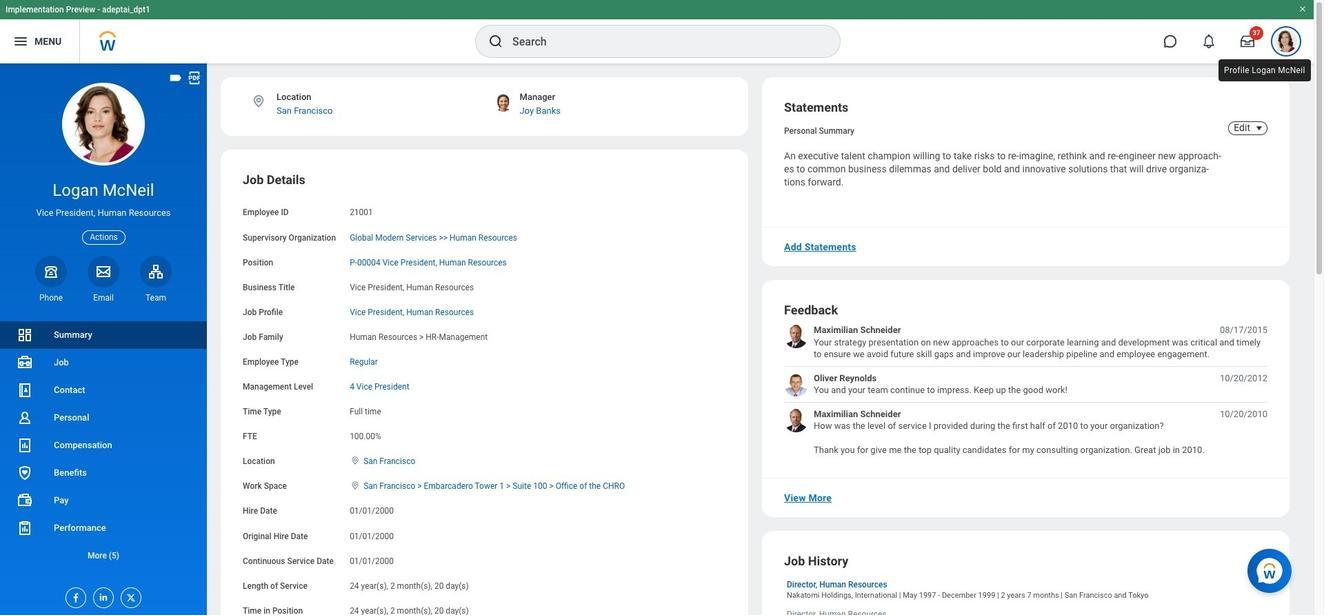 Task type: locate. For each thing, give the bounding box(es) containing it.
list
[[0, 321, 207, 570], [784, 324, 1268, 456]]

personal image
[[17, 410, 33, 426]]

1 vertical spatial location image
[[350, 456, 361, 466]]

location image
[[251, 94, 266, 109], [350, 456, 361, 466]]

notifications large image
[[1202, 34, 1216, 48]]

tooltip
[[1216, 57, 1314, 84]]

profile logan mcneil image
[[1275, 30, 1297, 55]]

employee's photo (maximilian schneider) image
[[784, 324, 808, 349], [784, 408, 808, 432]]

0 vertical spatial employee's photo (maximilian schneider) image
[[784, 324, 808, 349]]

justify image
[[12, 33, 29, 50]]

0 horizontal spatial list
[[0, 321, 207, 570]]

compensation image
[[17, 437, 33, 454]]

employee's photo (maximilian schneider) image up employee's photo (oliver reynolds)
[[784, 324, 808, 349]]

1 vertical spatial employee's photo (maximilian schneider) image
[[784, 408, 808, 432]]

tag image
[[168, 70, 183, 86]]

location image
[[350, 481, 361, 491]]

group
[[243, 172, 726, 615]]

job image
[[17, 354, 33, 371]]

mail image
[[95, 263, 112, 280]]

0 horizontal spatial location image
[[251, 94, 266, 109]]

performance image
[[17, 520, 33, 537]]

1 employee's photo (maximilian schneider) image from the top
[[784, 324, 808, 349]]

caret down image
[[1251, 123, 1268, 134]]

1 horizontal spatial list
[[784, 324, 1268, 456]]

inbox large image
[[1241, 34, 1255, 48]]

search image
[[488, 33, 504, 50]]

1 horizontal spatial location image
[[350, 456, 361, 466]]

linkedin image
[[94, 588, 109, 603]]

view printable version (pdf) image
[[187, 70, 202, 86]]

pay image
[[17, 492, 33, 509]]

personal summary element
[[784, 123, 855, 136]]

banner
[[0, 0, 1314, 63]]

employee's photo (maximilian schneider) image down employee's photo (oliver reynolds)
[[784, 408, 808, 432]]

phone logan mcneil element
[[35, 292, 67, 303]]

close environment banner image
[[1299, 5, 1307, 13]]



Task type: vqa. For each thing, say whether or not it's contained in the screenshot.
Full time element
yes



Task type: describe. For each thing, give the bounding box(es) containing it.
0 vertical spatial location image
[[251, 94, 266, 109]]

contact image
[[17, 382, 33, 399]]

x image
[[121, 588, 137, 603]]

benefits image
[[17, 465, 33, 481]]

navigation pane region
[[0, 63, 207, 615]]

summary image
[[17, 327, 33, 343]]

Search Workday  search field
[[512, 26, 812, 57]]

full time element
[[350, 404, 381, 417]]

employee's photo (oliver reynolds) image
[[784, 372, 808, 396]]

team logan mcneil element
[[140, 292, 172, 303]]

phone image
[[41, 263, 61, 280]]

view team image
[[148, 263, 164, 280]]

2 employee's photo (maximilian schneider) image from the top
[[784, 408, 808, 432]]

email logan mcneil element
[[88, 292, 119, 303]]

facebook image
[[66, 588, 81, 603]]



